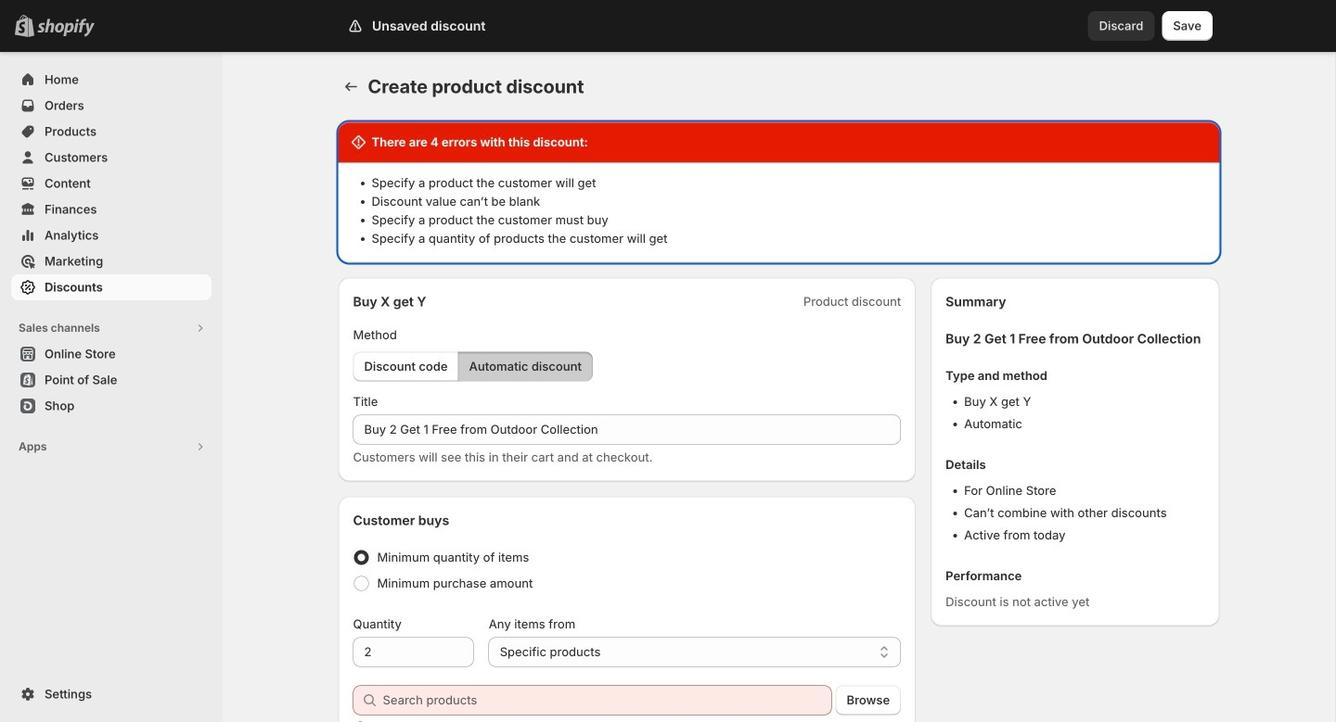 Task type: describe. For each thing, give the bounding box(es) containing it.
Search products text field
[[383, 686, 832, 716]]



Task type: vqa. For each thing, say whether or not it's contained in the screenshot.
Shopify image
yes



Task type: locate. For each thing, give the bounding box(es) containing it.
shopify image
[[37, 18, 95, 37]]

None text field
[[353, 415, 901, 445], [353, 638, 474, 668], [353, 415, 901, 445], [353, 638, 474, 668]]



